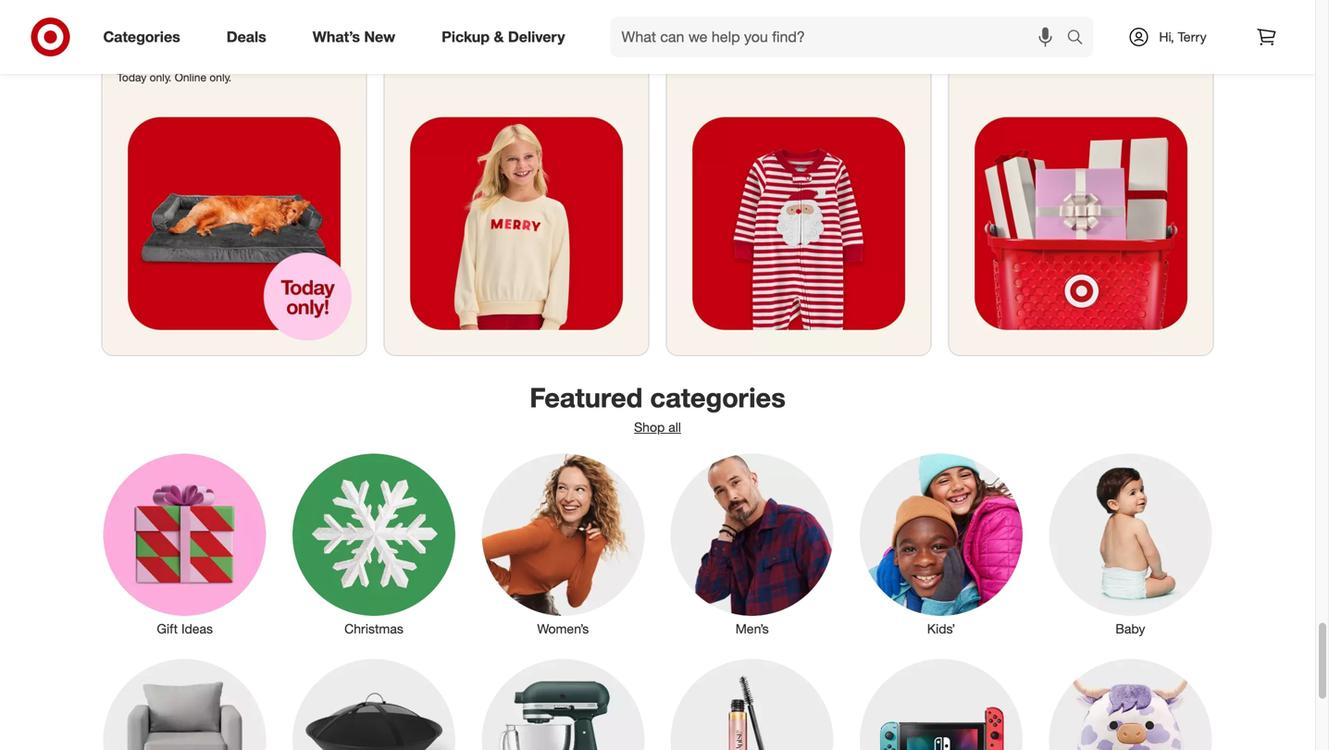 Task type: describe. For each thing, give the bounding box(es) containing it.
men's
[[736, 621, 769, 637]]

shop all link
[[634, 419, 681, 436]]

in
[[516, 16, 528, 35]]

search
[[1058, 30, 1103, 48]]

categories
[[103, 28, 180, 46]]

featured
[[530, 381, 643, 414]]

baby inside carter's just one you & little planet baby clothing & toddler pajamas*
[[728, 35, 760, 53]]

carter's
[[682, 16, 734, 35]]

kids' link
[[847, 450, 1036, 639]]

just
[[738, 16, 766, 35]]

baby
[[1115, 621, 1145, 637]]

featured categories shop all
[[530, 381, 786, 436]]

little
[[844, 16, 876, 35]]

all
[[496, 16, 512, 35]]

terry
[[1178, 29, 1206, 45]]

pickup & delivery
[[442, 28, 565, 46]]

you
[[802, 16, 826, 35]]

pajamas*
[[682, 54, 743, 72]]

christmas
[[344, 621, 403, 637]]

carter's just one you & little planet baby clothing & toddler pajamas* link
[[667, 0, 931, 355]]

today
[[117, 70, 146, 84]]

1 only. from the left
[[150, 70, 172, 84]]

shop
[[634, 419, 665, 436]]

kids'
[[927, 621, 955, 637]]

pickup
[[442, 28, 490, 46]]

today only. online only.
[[117, 70, 232, 84]]

baby link
[[1036, 450, 1225, 639]]

gift ideas
[[157, 621, 213, 637]]

toddler inside kids', toddler & baby clothing*
[[399, 35, 447, 53]]

categories link
[[87, 17, 203, 57]]

toddler inside carter's just one you & little planet baby clothing & toddler pajamas*
[[835, 35, 882, 53]]

motion
[[532, 16, 578, 35]]

deals
[[226, 28, 266, 46]]

2 only. from the left
[[210, 70, 232, 84]]

men's link
[[658, 450, 847, 639]]

delivery
[[508, 28, 565, 46]]



Task type: locate. For each thing, give the bounding box(es) containing it.
toddler down little in the top of the page
[[835, 35, 882, 53]]

kids', toddler & baby clothing*
[[399, 16, 622, 53]]

&
[[427, 16, 436, 35], [482, 16, 492, 35], [830, 16, 840, 35], [494, 28, 504, 46], [451, 35, 460, 53], [821, 35, 830, 53]]

what's new link
[[297, 17, 418, 57]]

gift ideas link
[[90, 450, 279, 639]]

1 horizontal spatial only.
[[210, 70, 232, 84]]

2 baby from the left
[[728, 35, 760, 53]]

only. right today on the top of the page
[[150, 70, 172, 84]]

women's
[[537, 621, 589, 637]]

baby down ™
[[464, 35, 497, 53]]

What can we help you find? suggestions appear below search field
[[610, 17, 1071, 57]]

new
[[364, 28, 395, 46]]

0 horizontal spatial only.
[[150, 70, 172, 84]]

baby
[[464, 35, 497, 53], [728, 35, 760, 53]]

2 toddler from the left
[[835, 35, 882, 53]]

1 horizontal spatial baby
[[728, 35, 760, 53]]

pet
[[117, 37, 139, 55]]

christmas link
[[279, 450, 468, 639]]

ideas
[[181, 621, 213, 637]]

kids',
[[590, 16, 622, 35]]

1 horizontal spatial toddler
[[835, 35, 882, 53]]

cat & jack ™ & all in motion
[[399, 16, 578, 35]]

™
[[470, 16, 478, 35]]

baby down just on the right top of page
[[728, 35, 760, 53]]

categories
[[650, 381, 786, 414]]

what's
[[313, 28, 360, 46]]

clothing
[[764, 35, 817, 53]]

pickup & delivery link
[[426, 17, 588, 57]]

gift
[[157, 621, 178, 637]]

hi, terry
[[1159, 29, 1206, 45]]

beds*
[[143, 37, 182, 55]]

jack
[[440, 16, 470, 35]]

carter's just one you & little planet baby clothing & toddler pajamas*
[[682, 16, 882, 72]]

all
[[668, 419, 681, 436]]

pet beds*
[[117, 37, 182, 55]]

deals link
[[211, 17, 289, 57]]

what's new
[[313, 28, 395, 46]]

hi,
[[1159, 29, 1174, 45]]

only. right online
[[210, 70, 232, 84]]

baby inside kids', toddler & baby clothing*
[[464, 35, 497, 53]]

women's link
[[468, 450, 658, 639]]

toddler
[[399, 35, 447, 53], [835, 35, 882, 53]]

search button
[[1058, 17, 1103, 61]]

online
[[175, 70, 206, 84]]

& inside kids', toddler & baby clothing*
[[451, 35, 460, 53]]

toddler down cat
[[399, 35, 447, 53]]

planet
[[682, 35, 723, 53]]

today only! image
[[102, 91, 366, 355]]

clothing*
[[501, 35, 559, 53]]

cat
[[399, 16, 422, 35]]

one
[[770, 16, 798, 35]]

1 toddler from the left
[[399, 35, 447, 53]]

only.
[[150, 70, 172, 84], [210, 70, 232, 84]]

0 horizontal spatial toddler
[[399, 35, 447, 53]]

1 baby from the left
[[464, 35, 497, 53]]

0 horizontal spatial baby
[[464, 35, 497, 53]]



Task type: vqa. For each thing, say whether or not it's contained in the screenshot.
holiday
no



